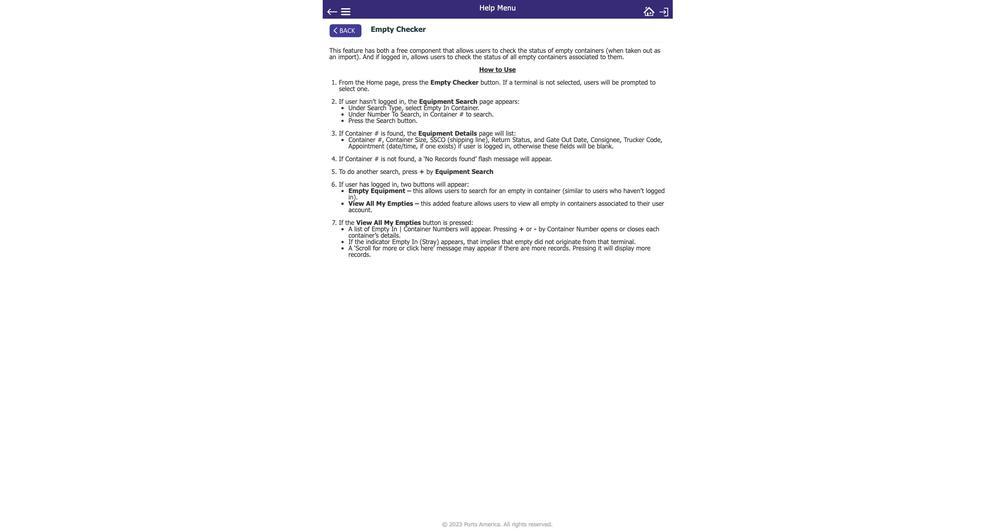 Task type: vqa. For each thing, say whether or not it's contained in the screenshot.
feature within the This Feature Has Both A Free Component That Allows Users To Check The Status Of Empty Containers (When Taken Out As An Import). And If Logged In, Allows Users To Check The Status Of All Empty Containers Associated To Them.
yes



Task type: describe. For each thing, give the bounding box(es) containing it.
has for feature
[[365, 47, 375, 54]]

0 vertical spatial by
[[427, 168, 433, 176]]

0 horizontal spatial checker
[[396, 25, 426, 33]]

how to use
[[480, 66, 516, 74]]

the inside if container # is found, the equipment details page will list: container #, container size, ssco (shipping line), return status, and gate out date, consignee, trucker code, appointment (date/time, if one exists) if user is logged in, otherwise these fields will be blank.
[[408, 130, 417, 137]]

search,
[[401, 110, 422, 118]]

selected,
[[557, 79, 582, 86]]

if left one
[[420, 142, 424, 150]]

to do another search, press + by equipment search
[[339, 168, 494, 176]]

1 vertical spatial my
[[384, 219, 394, 227]]

this
[[330, 47, 341, 54]]

is right button
[[443, 219, 448, 227]]

in inside this allows users to search for an empty in container (similar to users who haven't logged in).
[[528, 187, 533, 195]]

if container # is found, the equipment details page will list: container #, container size, ssco (shipping line), return status, and gate out date, consignee, trucker code, appointment (date/time, if one exists) if user is logged in, otherwise these fields will be blank.
[[339, 130, 663, 150]]

2023
[[450, 521, 463, 528]]

date,
[[574, 136, 589, 144]]

from
[[583, 238, 596, 246]]

free
[[397, 47, 408, 54]]

0 vertical spatial message
[[494, 155, 519, 163]]

empty up both
[[371, 25, 394, 33]]

is up search,
[[381, 155, 386, 163]]

1 horizontal spatial records.
[[548, 245, 571, 252]]

container inside by container number opens or closes each container's details.
[[548, 225, 575, 233]]

all inside this added feature allows users to view all empty in containers associated to their user account.
[[533, 200, 539, 208]]

empty checker
[[371, 25, 426, 33]]

be inside if container # is found, the equipment details page will list: container #, container size, ssco (shipping line), return status, and gate out date, consignee, trucker code, appointment (date/time, if one exists) if user is logged in, otherwise these fields will be blank.
[[588, 142, 595, 150]]

records
[[435, 155, 457, 163]]

will inside button.  if a terminal is not selected, users will be prompted to select one.
[[601, 79, 610, 86]]

as
[[655, 47, 661, 54]]

account.
[[349, 206, 373, 214]]

0 horizontal spatial of
[[364, 225, 370, 233]]

flash
[[479, 155, 492, 163]]

# for a
[[375, 155, 379, 163]]

all inside footer
[[504, 521, 511, 528]]

0 horizontal spatial to
[[339, 168, 346, 176]]

container's
[[349, 232, 379, 240]]

page for will
[[479, 130, 493, 137]]

the up how
[[473, 53, 482, 61]]

this feature has both a free component that allows users to check the status of empty containers (when taken out as an import). and if logged in, allows users to check the status of all empty containers associated to them.
[[330, 47, 661, 61]]

in for container
[[392, 225, 398, 233]]

buttons
[[414, 181, 435, 188]]

a inside button.  if a terminal is not selected, users will be prompted to select one.
[[510, 79, 513, 86]]

them.
[[608, 53, 625, 61]]

a inside this feature has both a free component that allows users to check the status of empty containers (when taken out as an import). and if logged in, allows users to check the status of all empty containers associated to them.
[[392, 47, 395, 54]]

users left who
[[593, 187, 608, 195]]

to right component
[[448, 53, 453, 61]]

size,
[[415, 136, 428, 144]]

terminal.
[[611, 238, 636, 246]]

did
[[535, 238, 543, 246]]

if for if the view all my empties button is pressed:
[[339, 219, 344, 227]]

there
[[504, 245, 519, 252]]

message inside if the indicator empty in (stray) appears, that implies that empty did not originate from that terminal. a 'scroll for more or click here' message may appear if there are more records. pressing it will display more records.
[[437, 245, 462, 252]]

view all my empties –
[[349, 200, 421, 208]]

how
[[480, 66, 494, 74]]

that down opens
[[598, 238, 609, 246]]

menu
[[498, 3, 516, 12]]

reserved.
[[529, 521, 553, 528]]

home
[[367, 79, 383, 86]]

has for user
[[360, 181, 369, 188]]

(date/time,
[[387, 142, 418, 150]]

be inside button.  if a terminal is not selected, users will be prompted to select one.
[[612, 79, 619, 86]]

number inside by container number opens or closes each container's details.
[[577, 225, 599, 233]]

0 horizontal spatial –
[[407, 187, 411, 195]]

1 vertical spatial not
[[388, 155, 397, 163]]

if for if container # is found, the equipment details page will list: container #, container size, ssco (shipping line), return status, and gate out date, consignee, trucker code, appointment (date/time, if one exists) if user is logged in, otherwise these fields will be blank.
[[339, 130, 344, 137]]

exists)
[[438, 142, 456, 150]]

implies
[[481, 238, 500, 246]]

two
[[401, 181, 412, 188]]

found'
[[459, 155, 477, 163]]

will down 'otherwise'
[[521, 155, 530, 163]]

# inside if user hasn't logged in, the equipment search page appears: under search type, select empty in container. under number to search, in container # to search. press the search button.
[[460, 110, 464, 118]]

appear
[[477, 245, 497, 252]]

to left them.
[[601, 53, 606, 61]]

if user has logged in, two buttons will appear:
[[339, 181, 470, 188]]

1 vertical spatial empties
[[396, 219, 421, 227]]

and
[[363, 53, 374, 61]]

each
[[647, 225, 660, 233]]

container down press
[[346, 130, 373, 137]]

is up flash
[[478, 142, 482, 150]]

import).
[[338, 53, 361, 61]]

logged inside if user hasn't logged in, the equipment search page appears: under search type, select empty in container. under number to search, in container # to search. press the search button.
[[379, 98, 397, 105]]

allows inside this added feature allows users to view all empty in containers associated to their user account.
[[474, 200, 492, 208]]

or inside if the indicator empty in (stray) appears, that implies that empty did not originate from that terminal. a 'scroll for more or click here' message may appear if there are more records. pressing it will display more records.
[[399, 245, 405, 252]]

to left 'use'
[[496, 66, 503, 74]]

prompted
[[621, 79, 648, 86]]

added
[[433, 200, 450, 208]]

users right the free at left top
[[431, 53, 446, 61]]

0 horizontal spatial +
[[420, 168, 425, 176]]

equipment up view all my empties –
[[371, 187, 406, 195]]

1 horizontal spatial –
[[415, 200, 419, 208]]

to left view
[[511, 200, 516, 208]]

indicator
[[366, 238, 390, 246]]

empty inside this added feature allows users to view all empty in containers associated to their user account.
[[541, 200, 559, 208]]

closes
[[628, 225, 645, 233]]

will right fields
[[577, 142, 586, 150]]

if user hasn't logged in, the equipment search page appears: under search type, select empty in container. under number to search, in container # to search. press the search button.
[[339, 98, 520, 125]]

by inside by container number opens or closes each container's details.
[[539, 225, 546, 233]]

2 more from the left
[[532, 245, 546, 252]]

the right press
[[366, 117, 375, 125]]

originate
[[557, 238, 581, 246]]

if for if user hasn't logged in, the equipment search page appears: under search type, select empty in container. under number to search, in container # to search. press the search button.
[[339, 98, 344, 105]]

'scroll
[[355, 245, 371, 252]]

in, left two
[[392, 181, 399, 188]]

search left type,
[[368, 104, 387, 112]]

0 horizontal spatial records.
[[349, 251, 371, 259]]

this added feature allows users to view all empty in containers associated to their user account.
[[349, 200, 665, 214]]

fields
[[560, 142, 575, 150]]

taken
[[626, 47, 641, 54]]

(shipping
[[448, 136, 474, 144]]

line),
[[476, 136, 490, 144]]

their
[[638, 200, 651, 208]]

is inside button.  if a terminal is not selected, users will be prompted to select one.
[[540, 79, 544, 86]]

that inside this feature has both a free component that allows users to check the status of empty containers (when taken out as an import). and if logged in, allows users to check the status of all empty containers associated to them.
[[443, 47, 455, 54]]

press for search,
[[403, 168, 418, 176]]

feature inside this added feature allows users to view all empty in containers associated to their user account.
[[452, 200, 472, 208]]

to inside button.  if a terminal is not selected, users will be prompted to select one.
[[650, 79, 656, 86]]

search down type,
[[377, 117, 396, 125]]

search up the search.
[[456, 98, 478, 105]]

1 more from the left
[[383, 245, 397, 252]]

that right implies
[[502, 238, 513, 246]]

equipment inside if container # is found, the equipment details page will list: container #, container size, ssco (shipping line), return status, and gate out date, consignee, trucker code, appointment (date/time, if one exists) if user is logged in, otherwise these fields will be blank.
[[419, 130, 453, 137]]

this for view all my empties –
[[421, 200, 431, 208]]

1 vertical spatial +
[[519, 225, 525, 233]]

users up how
[[476, 47, 491, 54]]

equipment inside if user hasn't logged in, the equipment search page appears: under search type, select empty in container. under number to search, in container # to search. press the search button.
[[419, 98, 454, 105]]

the up search, at the left top
[[408, 98, 417, 105]]

will left list:
[[495, 130, 504, 137]]

if the view all my empties button is pressed:
[[339, 219, 474, 227]]

container
[[535, 187, 561, 195]]

the right from
[[356, 79, 365, 86]]

by container number opens or closes each container's details.
[[349, 225, 660, 240]]

search down flash
[[472, 168, 494, 176]]

list
[[355, 225, 362, 233]]

0 vertical spatial view
[[349, 200, 364, 208]]

1 horizontal spatial status
[[529, 47, 546, 54]]

(when
[[606, 47, 624, 54]]

it
[[598, 245, 602, 252]]

in inside if user hasn't logged in, the equipment search page appears: under search type, select empty in container. under number to search, in container # to search. press the search button.
[[444, 104, 450, 112]]

out
[[562, 136, 572, 144]]

containers left '(when'
[[575, 47, 604, 54]]

will right buttons
[[437, 181, 446, 188]]

both
[[377, 47, 390, 54]]

or inside by container number opens or closes each container's details.
[[620, 225, 626, 233]]

3 more from the left
[[637, 245, 651, 252]]

2 horizontal spatial of
[[548, 47, 554, 54]]

containers inside this added feature allows users to view all empty in containers associated to their user account.
[[568, 200, 597, 208]]

one.
[[357, 85, 370, 93]]

empty inside if the indicator empty in (stray) appears, that implies that empty did not originate from that terminal. a 'scroll for more or click here' message may appear if there are more records. pressing it will display more records.
[[515, 238, 533, 246]]

return
[[492, 136, 511, 144]]

in, inside if user hasn't logged in, the equipment search page appears: under search type, select empty in container. under number to search, in container # to search. press the search button.
[[399, 98, 406, 105]]

component
[[410, 47, 441, 54]]

page for appears:
[[480, 98, 494, 105]]

appears,
[[441, 238, 465, 246]]

container right "|"
[[404, 225, 431, 233]]

© 2023 ports america. all rights reserved.
[[443, 521, 553, 528]]

empty up the terminal
[[519, 53, 536, 61]]

users up the added
[[445, 187, 460, 195]]

and
[[534, 136, 545, 144]]

another
[[357, 168, 378, 176]]

to left "their"
[[630, 200, 636, 208]]

allows right the free at left top
[[411, 53, 429, 61]]

container left #,
[[349, 136, 376, 144]]

from the home page, press the empty checker
[[339, 79, 479, 86]]

1 horizontal spatial of
[[503, 53, 509, 61]]

containers up "selected,"
[[538, 53, 567, 61]]

if the indicator empty in (stray) appears, that implies that empty did not originate from that terminal. a 'scroll for more or click here' message may appear if there are more records. pressing it will display more records.
[[349, 238, 651, 259]]

help menu banner
[[323, 0, 673, 19]]

to inside if user hasn't logged in, the equipment search page appears: under search type, select empty in container. under number to search, in container # to search. press the search button.
[[466, 110, 472, 118]]

opens
[[601, 225, 618, 233]]

button.  if a terminal is not selected, users will be prompted to select one.
[[339, 79, 656, 93]]

is up appointment
[[381, 130, 386, 137]]

appointment
[[349, 142, 385, 150]]

empty up "selected,"
[[556, 47, 573, 54]]

button. inside if user hasn't logged in, the equipment search page appears: under search type, select empty in container. under number to search, in container # to search. press the search button.
[[398, 117, 418, 125]]

users inside button.  if a terminal is not selected, users will be prompted to select one.
[[584, 79, 599, 86]]

this for empty equipment –
[[413, 187, 423, 195]]

empty up if user hasn't logged in, the equipment search page appears: under search type, select empty in container. under number to search, in container # to search. press the search button.
[[431, 79, 451, 86]]

users inside this added feature allows users to view all empty in containers associated to their user account.
[[494, 200, 509, 208]]

haven't
[[624, 187, 644, 195]]

feature inside this feature has both a free component that allows users to check the status of empty containers (when taken out as an import). and if logged in, allows users to check the status of all empty containers associated to them.
[[343, 47, 363, 54]]

from
[[339, 79, 354, 86]]

associated inside this added feature allows users to view all empty in containers associated to their user account.
[[599, 200, 628, 208]]

0 horizontal spatial pressing
[[494, 225, 517, 233]]

numbers
[[433, 225, 458, 233]]



Task type: locate. For each thing, give the bounding box(es) containing it.
0 horizontal spatial be
[[588, 142, 595, 150]]

logged down search,
[[371, 181, 390, 188]]

message
[[494, 155, 519, 163], [437, 245, 462, 252]]

press right page,
[[403, 79, 418, 86]]

consignee,
[[591, 136, 622, 144]]

# inside if container # is found, the equipment details page will list: container #, container size, ssco (shipping line), return status, and gate out date, consignee, trucker code, appointment (date/time, if one exists) if user is logged in, otherwise these fields will be blank.
[[375, 130, 379, 137]]

to left search
[[462, 187, 467, 195]]

has down another
[[360, 181, 369, 188]]

0 vertical spatial –
[[407, 187, 411, 195]]

1 vertical spatial button.
[[398, 117, 418, 125]]

type,
[[389, 104, 404, 112]]

ssco
[[430, 136, 446, 144]]

0 vertical spatial select
[[339, 85, 355, 93]]

to right (similar
[[586, 187, 591, 195]]

all right view
[[533, 200, 539, 208]]

number down hasn't at top left
[[368, 110, 390, 118]]

2 vertical spatial not
[[545, 238, 555, 246]]

2 horizontal spatial in
[[561, 200, 566, 208]]

these
[[543, 142, 559, 150]]

0 horizontal spatial for
[[373, 245, 381, 252]]

select inside if user hasn't logged in, the equipment search page appears: under search type, select empty in container. under number to search, in container # to search. press the search button.
[[406, 104, 422, 112]]

in inside this added feature allows users to view all empty in containers associated to their user account.
[[561, 200, 566, 208]]

an inside this allows users to search for an empty in container (similar to users who haven't logged in).
[[499, 187, 506, 195]]

will up appears,
[[460, 225, 469, 233]]

user inside this added feature allows users to view all empty in containers associated to their user account.
[[653, 200, 665, 208]]

be left blank.
[[588, 142, 595, 150]]

page
[[480, 98, 494, 105], [479, 130, 493, 137]]

0 horizontal spatial status
[[484, 53, 501, 61]]

0 vertical spatial an
[[330, 53, 336, 61]]

1 vertical spatial this
[[421, 200, 431, 208]]

check right component
[[455, 53, 471, 61]]

allows up the added
[[425, 187, 443, 195]]

an up this added feature allows users to view all empty in containers associated to their user account.
[[499, 187, 506, 195]]

2 a from the top
[[349, 245, 353, 252]]

feature
[[343, 47, 363, 54], [452, 200, 472, 208]]

the up the terminal
[[518, 47, 527, 54]]

in,
[[402, 53, 409, 61], [399, 98, 406, 105], [505, 142, 512, 150], [392, 181, 399, 188]]

1 vertical spatial by
[[539, 225, 546, 233]]

for
[[490, 187, 497, 195], [373, 245, 381, 252]]

view
[[518, 200, 531, 208]]

to right prompted
[[650, 79, 656, 86]]

2 horizontal spatial in
[[444, 104, 450, 112]]

1 horizontal spatial or
[[527, 225, 532, 233]]

this inside this added feature allows users to view all empty in containers associated to their user account.
[[421, 200, 431, 208]]

may
[[464, 245, 475, 252]]

1 horizontal spatial a
[[419, 155, 422, 163]]

0 horizontal spatial feature
[[343, 47, 363, 54]]

1 vertical spatial in
[[528, 187, 533, 195]]

1 vertical spatial appear.
[[471, 225, 492, 233]]

pressing inside if the indicator empty in (stray) appears, that implies that empty did not originate from that terminal. a 'scroll for more or click here' message may appear if there are more records. pressing it will display more records.
[[573, 245, 597, 252]]

0 vertical spatial a
[[349, 225, 353, 233]]

code,
[[647, 136, 663, 144]]

found,
[[388, 130, 406, 137], [399, 155, 417, 163]]

1 horizontal spatial in
[[528, 187, 533, 195]]

0 horizontal spatial in
[[424, 110, 429, 118]]

not right did
[[545, 238, 555, 246]]

0 vertical spatial associated
[[569, 53, 599, 61]]

empty inside if user hasn't logged in, the equipment search page appears: under search type, select empty in container. under number to search, in container # to search. press the search button.
[[424, 104, 442, 112]]

details.
[[381, 232, 401, 240]]

2 under from the top
[[349, 110, 366, 118]]

logged up "their"
[[646, 187, 665, 195]]

1 horizontal spatial number
[[577, 225, 599, 233]]

blank.
[[597, 142, 614, 150]]

0 vertical spatial found,
[[388, 130, 406, 137]]

all up "details."
[[374, 219, 382, 227]]

button. down how
[[481, 79, 501, 86]]

status up how to use
[[484, 53, 501, 61]]

0 horizontal spatial a
[[392, 47, 395, 54]]

1 horizontal spatial to
[[392, 110, 399, 118]]

select inside button.  if a terminal is not selected, users will be prompted to select one.
[[339, 85, 355, 93]]

the down account.
[[346, 219, 355, 227]]

search.
[[474, 110, 494, 118]]

help
[[480, 3, 495, 12]]

appear. down these
[[532, 155, 552, 163]]

under down hasn't at top left
[[349, 110, 366, 118]]

a inside if the indicator empty in (stray) appears, that implies that empty did not originate from that terminal. a 'scroll for more or click here' message may appear if there are more records. pressing it will display more records.
[[349, 245, 353, 252]]

–
[[407, 187, 411, 195], [415, 200, 419, 208]]

to up how to use
[[493, 47, 498, 54]]

if right and
[[376, 53, 380, 61]]

status,
[[513, 136, 532, 144]]

allows
[[457, 47, 474, 54], [411, 53, 429, 61], [425, 187, 443, 195], [474, 200, 492, 208]]

if inside button.  if a terminal is not selected, users will be prompted to select one.
[[503, 79, 508, 86]]

2 vertical spatial all
[[504, 521, 511, 528]]

0 vertical spatial pressing
[[494, 225, 517, 233]]

otherwise
[[514, 142, 541, 150]]

will inside if the indicator empty in (stray) appears, that implies that empty did not originate from that terminal. a 'scroll for more or click here' message may appear if there are more records. pressing it will display more records.
[[604, 245, 613, 252]]

1 vertical spatial associated
[[599, 200, 628, 208]]

0 horizontal spatial number
[[368, 110, 390, 118]]

1 horizontal spatial feature
[[452, 200, 472, 208]]

number
[[368, 110, 390, 118], [577, 225, 599, 233]]

0 horizontal spatial appear.
[[471, 225, 492, 233]]

empty up indicator
[[372, 225, 390, 233]]

1 vertical spatial a
[[510, 79, 513, 86]]

equipment up the appear:
[[435, 168, 470, 176]]

if for if the indicator empty in (stray) appears, that implies that empty did not originate from that terminal. a 'scroll for more or click here' message may appear if there are more records. pressing it will display more records.
[[349, 238, 353, 246]]

in, inside if container # is found, the equipment details page will list: container #, container size, ssco (shipping line), return status, and gate out date, consignee, trucker code, appointment (date/time, if one exists) if user is logged in, otherwise these fields will be blank.
[[505, 142, 512, 150]]

has inside this feature has both a free component that allows users to check the status of empty containers (when taken out as an import). and if logged in, allows users to check the status of all empty containers associated to them.
[[365, 47, 375, 54]]

0 vertical spatial to
[[392, 110, 399, 118]]

0 vertical spatial checker
[[396, 25, 426, 33]]

to
[[493, 47, 498, 54], [448, 53, 453, 61], [601, 53, 606, 61], [496, 66, 503, 74], [650, 79, 656, 86], [466, 110, 472, 118], [462, 187, 467, 195], [586, 187, 591, 195], [511, 200, 516, 208], [630, 200, 636, 208]]

'no
[[424, 155, 433, 163]]

appear.
[[532, 155, 552, 163], [471, 225, 492, 233]]

logged inside if container # is found, the equipment details page will list: container #, container size, ssco (shipping line), return status, and gate out date, consignee, trucker code, appointment (date/time, if one exists) if user is logged in, otherwise these fields will be blank.
[[484, 142, 503, 150]]

has left both
[[365, 47, 375, 54]]

0 vertical spatial number
[[368, 110, 390, 118]]

ports
[[465, 521, 478, 528]]

user inside if user hasn't logged in, the equipment search page appears: under search type, select empty in container. under number to search, in container # to search. press the search button.
[[346, 98, 358, 105]]

# for equipment
[[375, 130, 379, 137]]

0 vertical spatial this
[[413, 187, 423, 195]]

in
[[444, 104, 450, 112], [392, 225, 398, 233], [412, 238, 418, 246]]

if for if user has logged in, two buttons will appear:
[[339, 181, 344, 188]]

© 2023 ports america. all rights reserved. footer
[[320, 519, 676, 531]]

+ left -
[[519, 225, 525, 233]]

not inside button.  if a terminal is not selected, users will be prompted to select one.
[[546, 79, 555, 86]]

1 vertical spatial –
[[415, 200, 419, 208]]

in up view
[[528, 187, 533, 195]]

more right are
[[532, 245, 546, 252]]

1 vertical spatial a
[[349, 245, 353, 252]]

all
[[511, 53, 517, 61], [533, 200, 539, 208]]

a left the free at left top
[[392, 47, 395, 54]]

pressing
[[494, 225, 517, 233], [573, 245, 597, 252]]

an inside this feature has both a free component that allows users to check the status of empty containers (when taken out as an import). and if logged in, allows users to check the status of all empty containers associated to them.
[[330, 53, 336, 61]]

allows inside this allows users to search for an empty in container (similar to users who haven't logged in).
[[425, 187, 443, 195]]

all left rights
[[504, 521, 511, 528]]

0 vertical spatial my
[[376, 200, 386, 208]]

if
[[376, 53, 380, 61], [420, 142, 424, 150], [458, 142, 462, 150], [499, 245, 502, 252]]

all inside this feature has both a free component that allows users to check the status of empty containers (when taken out as an import). and if logged in, allows users to check the status of all empty containers associated to them.
[[511, 53, 517, 61]]

empty left did
[[515, 238, 533, 246]]

#,
[[378, 136, 384, 144]]

2 vertical spatial #
[[375, 155, 379, 163]]

an left import).
[[330, 53, 336, 61]]

if for if container # is not found, a 'no records found' flash message will appear.
[[339, 155, 344, 163]]

be left prompted
[[612, 79, 619, 86]]

help menu heading
[[428, 0, 568, 14]]

feature up pressed:
[[452, 200, 472, 208]]

logged inside this allows users to search for an empty in container (similar to users who haven't logged in).
[[646, 187, 665, 195]]

to inside if user hasn't logged in, the equipment search page appears: under search type, select empty in container. under number to search, in container # to search. press the search button.
[[392, 110, 399, 118]]

1 vertical spatial all
[[374, 219, 382, 227]]

empty
[[371, 25, 394, 33], [431, 79, 451, 86], [424, 104, 442, 112], [349, 187, 369, 195], [372, 225, 390, 233], [392, 238, 410, 246]]

associated inside this feature has both a free component that allows users to check the status of empty containers (when taken out as an import). and if logged in, allows users to check the status of all empty containers associated to them.
[[569, 53, 599, 61]]

empty inside this allows users to search for an empty in container (similar to users who haven't logged in).
[[508, 187, 526, 195]]

button. inside button.  if a terminal is not selected, users will be prompted to select one.
[[481, 79, 501, 86]]

records. right did
[[548, 245, 571, 252]]

feature right this at left top
[[343, 47, 363, 54]]

in inside if the indicator empty in (stray) appears, that implies that empty did not originate from that terminal. a 'scroll for more or click here' message may appear if there are more records. pressing it will display more records.
[[412, 238, 418, 246]]

appear. up implies
[[471, 225, 492, 233]]

found, down (date/time,
[[399, 155, 417, 163]]

if inside if the indicator empty in (stray) appears, that implies that empty did not originate from that terminal. a 'scroll for more or click here' message may appear if there are more records. pressing it will display more records.
[[499, 245, 502, 252]]

if inside if container # is found, the equipment details page will list: container #, container size, ssco (shipping line), return status, and gate out date, consignee, trucker code, appointment (date/time, if one exists) if user is logged in, otherwise these fields will be blank.
[[339, 130, 344, 137]]

has
[[365, 47, 375, 54], [360, 181, 369, 188]]

1 vertical spatial has
[[360, 181, 369, 188]]

display
[[615, 245, 635, 252]]

user down do
[[346, 181, 358, 188]]

logged inside this feature has both a free component that allows users to check the status of empty containers (when taken out as an import). and if logged in, allows users to check the status of all empty containers associated to them.
[[382, 53, 400, 61]]

container inside if user hasn't logged in, the equipment search page appears: under search type, select empty in container. under number to search, in container # to search. press the search button.
[[431, 110, 458, 118]]

view up list
[[349, 200, 364, 208]]

trucker
[[624, 136, 645, 144]]

rights
[[512, 521, 527, 528]]

message down the numbers
[[437, 245, 462, 252]]

# up another
[[375, 155, 379, 163]]

this right two
[[413, 187, 423, 195]]

0 vertical spatial press
[[403, 79, 418, 86]]

1 under from the top
[[349, 104, 366, 112]]

2 vertical spatial in
[[412, 238, 418, 246]]

press up two
[[403, 168, 418, 176]]

this
[[413, 187, 423, 195], [421, 200, 431, 208]]

if inside if the indicator empty in (stray) appears, that implies that empty did not originate from that terminal. a 'scroll for more or click here' message may appear if there are more records. pressing it will display more records.
[[349, 238, 353, 246]]

2 horizontal spatial or
[[620, 225, 626, 233]]

1 vertical spatial to
[[339, 168, 346, 176]]

(similar
[[563, 187, 584, 195]]

in inside if user hasn't logged in, the equipment search page appears: under search type, select empty in container. under number to search, in container # to search. press the search button.
[[424, 110, 429, 118]]

an
[[330, 53, 336, 61], [499, 187, 506, 195]]

1 vertical spatial in
[[392, 225, 398, 233]]

1 horizontal spatial checker
[[453, 79, 479, 86]]

# up details
[[460, 110, 464, 118]]

user right "their"
[[653, 200, 665, 208]]

2 horizontal spatial more
[[637, 245, 651, 252]]

2 horizontal spatial a
[[510, 79, 513, 86]]

0 vertical spatial +
[[420, 168, 425, 176]]

search,
[[380, 168, 401, 176]]

out
[[643, 47, 653, 54]]

not inside if the indicator empty in (stray) appears, that implies that empty did not originate from that terminal. a 'scroll for more or click here' message may appear if there are more records. pressing it will display more records.
[[545, 238, 555, 246]]

1 vertical spatial view
[[357, 219, 372, 227]]

0 horizontal spatial message
[[437, 245, 462, 252]]

by right -
[[539, 225, 546, 233]]

to left search, at the left top
[[392, 110, 399, 118]]

that right component
[[443, 47, 455, 54]]

empty down "|"
[[392, 238, 410, 246]]

1 horizontal spatial +
[[519, 225, 525, 233]]

appear:
[[448, 181, 470, 188]]

1 a from the top
[[349, 225, 353, 233]]

in left container.
[[444, 104, 450, 112]]

will down them.
[[601, 79, 610, 86]]

1 vertical spatial page
[[479, 130, 493, 137]]

container down appointment
[[346, 155, 373, 163]]

1 horizontal spatial pressing
[[573, 245, 597, 252]]

is right the terminal
[[540, 79, 544, 86]]

search
[[469, 187, 488, 195]]

0 vertical spatial feature
[[343, 47, 363, 54]]

hasn't
[[360, 98, 377, 105]]

found, inside if container # is found, the equipment details page will list: container #, container size, ssco (shipping line), return status, and gate out date, consignee, trucker code, appointment (date/time, if one exists) if user is logged in, otherwise these fields will be blank.
[[388, 130, 406, 137]]

that left implies
[[467, 238, 479, 246]]

my
[[376, 200, 386, 208], [384, 219, 394, 227]]

in, inside this feature has both a free component that allows users to check the status of empty containers (when taken out as an import). and if logged in, allows users to check the status of all empty containers associated to them.
[[402, 53, 409, 61]]

for right 'scroll
[[373, 245, 381, 252]]

page inside if user hasn't logged in, the equipment search page appears: under search type, select empty in container. under number to search, in container # to search. press the search button.
[[480, 98, 494, 105]]

in right search, at the left top
[[424, 110, 429, 118]]

empties down if user has logged in, two buttons will appear:
[[388, 200, 413, 208]]

1 horizontal spatial select
[[406, 104, 422, 112]]

a
[[392, 47, 395, 54], [510, 79, 513, 86], [419, 155, 422, 163]]

this left the added
[[421, 200, 431, 208]]

0 horizontal spatial select
[[339, 85, 355, 93]]

america.
[[480, 521, 502, 528]]

0 vertical spatial all
[[511, 53, 517, 61]]

in left here' on the left top
[[412, 238, 418, 246]]

0 vertical spatial empties
[[388, 200, 413, 208]]

select right type,
[[406, 104, 422, 112]]

here'
[[421, 245, 435, 252]]

empty up account.
[[349, 187, 369, 195]]

1 horizontal spatial message
[[494, 155, 519, 163]]

in for appears,
[[412, 238, 418, 246]]

by down 'no
[[427, 168, 433, 176]]

more right display
[[637, 245, 651, 252]]

this inside this allows users to search for an empty in container (similar to users who haven't logged in).
[[413, 187, 423, 195]]

1 horizontal spatial button.
[[481, 79, 501, 86]]

container right #,
[[386, 136, 413, 144]]

my up "details."
[[384, 219, 394, 227]]

the up if user hasn't logged in, the equipment search page appears: under search type, select empty in container. under number to search, in container # to search. press the search button.
[[420, 79, 429, 86]]

1 horizontal spatial appear.
[[532, 155, 552, 163]]

containers down (similar
[[568, 200, 597, 208]]

in).
[[349, 193, 358, 201]]

page inside if container # is found, the equipment details page will list: container #, container size, ssco (shipping line), return status, and gate out date, consignee, trucker code, appointment (date/time, if one exists) if user is logged in, otherwise these fields will be blank.
[[479, 130, 493, 137]]

0 vertical spatial has
[[365, 47, 375, 54]]

or up "terminal."
[[620, 225, 626, 233]]

page up the search.
[[480, 98, 494, 105]]

the down list
[[355, 238, 364, 246]]

0 horizontal spatial by
[[427, 168, 433, 176]]

press for page,
[[403, 79, 418, 86]]

0 vertical spatial not
[[546, 79, 555, 86]]

search
[[456, 98, 478, 105], [368, 104, 387, 112], [377, 117, 396, 125], [472, 168, 494, 176]]

container.
[[452, 104, 480, 112]]

select
[[339, 85, 355, 93], [406, 104, 422, 112]]

list:
[[506, 130, 516, 137]]

0 vertical spatial in
[[424, 110, 429, 118]]

all down empty equipment –
[[366, 200, 375, 208]]

if inside this feature has both a free component that allows users to check the status of empty containers (when taken out as an import). and if logged in, allows users to check the status of all empty containers associated to them.
[[376, 53, 380, 61]]

the inside if the indicator empty in (stray) appears, that implies that empty did not originate from that terminal. a 'scroll for more or click here' message may appear if there are more records. pressing it will display more records.
[[355, 238, 364, 246]]

button.
[[481, 79, 501, 86], [398, 117, 418, 125]]

a left 'scroll
[[349, 245, 353, 252]]

empty equipment –
[[349, 187, 413, 195]]

number inside if user hasn't logged in, the equipment search page appears: under search type, select empty in container. under number to search, in container # to search. press the search button.
[[368, 110, 390, 118]]

1 vertical spatial press
[[403, 168, 418, 176]]

for inside if the indicator empty in (stray) appears, that implies that empty did not originate from that terminal. a 'scroll for more or click here' message may appear if there are more records. pressing it will display more records.
[[373, 245, 381, 252]]

0 horizontal spatial more
[[383, 245, 397, 252]]

check up 'use'
[[500, 47, 516, 54]]

1 vertical spatial found,
[[399, 155, 417, 163]]

1 vertical spatial an
[[499, 187, 506, 195]]

0 vertical spatial all
[[366, 200, 375, 208]]

help menu
[[480, 3, 516, 12]]

will right the it
[[604, 245, 613, 252]]

not left "selected,"
[[546, 79, 555, 86]]

one
[[426, 142, 436, 150]]

0 vertical spatial page
[[480, 98, 494, 105]]

1 vertical spatial checker
[[453, 79, 479, 86]]

0 horizontal spatial check
[[455, 53, 471, 61]]

for right search
[[490, 187, 497, 195]]

equipment up one
[[419, 130, 453, 137]]

empty inside if the indicator empty in (stray) appears, that implies that empty did not originate from that terminal. a 'scroll for more or click here' message may appear if there are more records. pressing it will display more records.
[[392, 238, 410, 246]]

containers
[[575, 47, 604, 54], [538, 53, 567, 61], [568, 200, 597, 208]]

details
[[455, 130, 477, 137]]

1 vertical spatial message
[[437, 245, 462, 252]]

if container # is not found, a 'no records found' flash message will appear.
[[339, 155, 552, 163]]

checker up container.
[[453, 79, 479, 86]]

be
[[612, 79, 619, 86], [588, 142, 595, 150]]

2 vertical spatial a
[[419, 155, 422, 163]]

1 vertical spatial for
[[373, 245, 381, 252]]

pressed:
[[450, 219, 474, 227]]

user up the found'
[[464, 142, 476, 150]]

0 vertical spatial in
[[444, 104, 450, 112]]

allows right component
[[457, 47, 474, 54]]

1 horizontal spatial in
[[412, 238, 418, 246]]

(stray)
[[420, 238, 439, 246]]

1 vertical spatial all
[[533, 200, 539, 208]]

1 horizontal spatial check
[[500, 47, 516, 54]]

0 horizontal spatial or
[[399, 245, 405, 252]]

appears:
[[496, 98, 520, 105]]

not
[[546, 79, 555, 86], [388, 155, 397, 163], [545, 238, 555, 246]]

1 horizontal spatial all
[[533, 200, 539, 208]]

0 vertical spatial for
[[490, 187, 497, 195]]

terminal
[[515, 79, 538, 86]]

user inside if container # is found, the equipment details page will list: container #, container size, ssco (shipping line), return status, and gate out date, consignee, trucker code, appointment (date/time, if one exists) if user is logged in, otherwise these fields will be blank.
[[464, 142, 476, 150]]

under
[[349, 104, 366, 112], [349, 110, 366, 118]]

empties
[[388, 200, 413, 208], [396, 219, 421, 227]]

0 horizontal spatial button.
[[398, 117, 418, 125]]

0 horizontal spatial an
[[330, 53, 336, 61]]

by
[[427, 168, 433, 176], [539, 225, 546, 233]]

button. down type,
[[398, 117, 418, 125]]

click
[[407, 245, 419, 252]]

for inside this allows users to search for an empty in container (similar to users who haven't logged in).
[[490, 187, 497, 195]]

1 horizontal spatial be
[[612, 79, 619, 86]]

1 horizontal spatial by
[[539, 225, 546, 233]]

container up 'ssco'
[[431, 110, 458, 118]]

1 horizontal spatial more
[[532, 245, 546, 252]]

if inside if user hasn't logged in, the equipment search page appears: under search type, select empty in container. under number to search, in container # to search. press the search button.
[[339, 98, 344, 105]]

the
[[518, 47, 527, 54], [473, 53, 482, 61], [356, 79, 365, 86], [420, 79, 429, 86], [408, 98, 417, 105], [366, 117, 375, 125], [408, 130, 417, 137], [346, 219, 355, 227], [355, 238, 364, 246]]

if right exists) on the top left of page
[[458, 142, 462, 150]]

empties up "details."
[[396, 219, 421, 227]]



